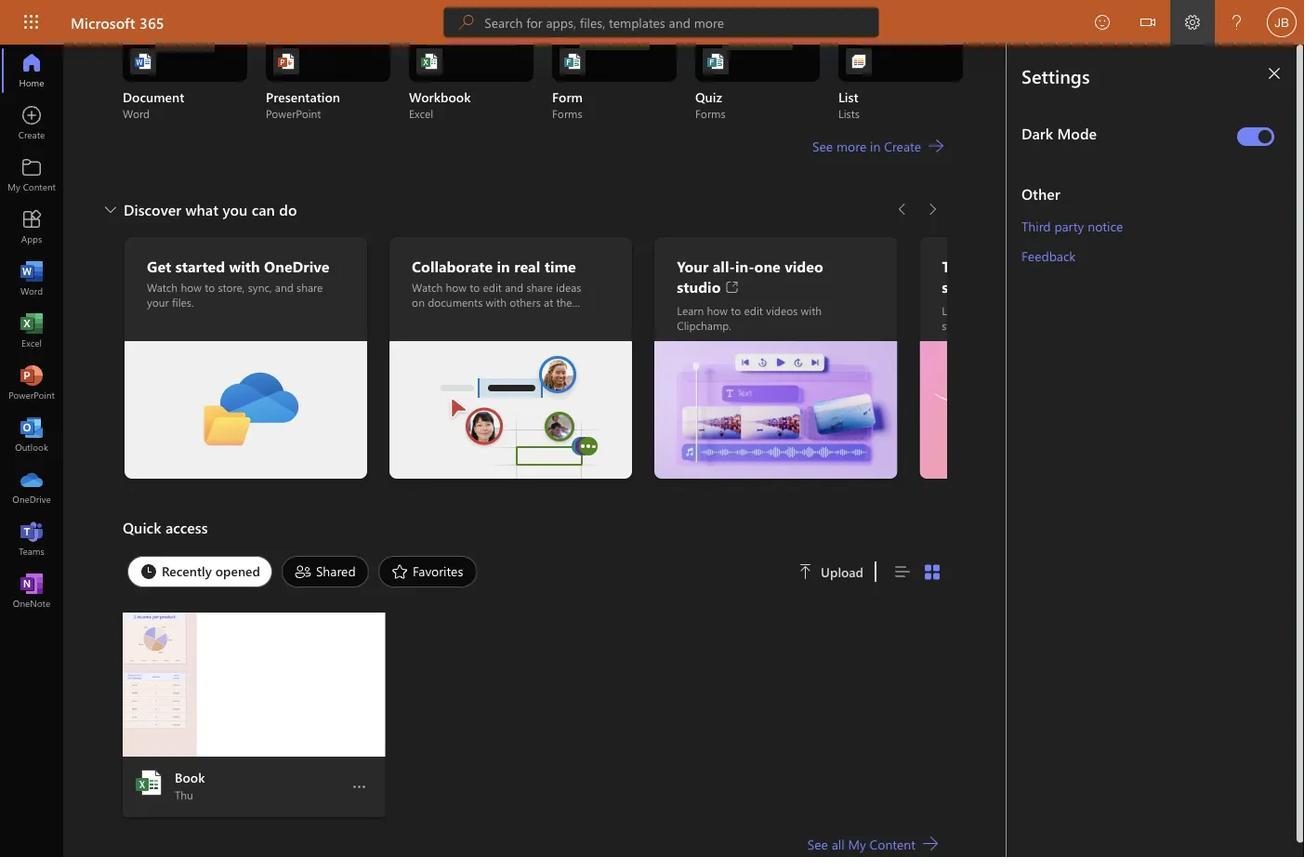 Task type: vqa. For each thing, say whether or not it's contained in the screenshot.


Task type: describe. For each thing, give the bounding box(es) containing it.

[[799, 564, 813, 579]]

going
[[1000, 256, 1040, 276]]

mode
[[1057, 123, 1097, 143]]


[[923, 837, 938, 851]]

favorites
[[413, 562, 463, 580]]

microsoft
[[71, 12, 135, 32]]

your
[[677, 256, 709, 276]]

teams image
[[22, 530, 41, 548]]

videos
[[766, 303, 798, 317]]

apps image
[[22, 218, 41, 236]]

document word
[[123, 88, 184, 121]]

collaborate in real time image
[[390, 341, 632, 479]]

jb button
[[1259, 0, 1304, 45]]

jb
[[1275, 15, 1289, 29]]

can
[[252, 199, 275, 219]]

workbook excel
[[409, 88, 471, 121]]

get
[[147, 256, 171, 276]]

dark mode
[[1022, 123, 1097, 143]]

and inside collaborate in real time watch how to edit and share ideas on documents with others at the same time.
[[505, 280, 523, 295]]

started inside the "get started with onedrive watch how to store, sync, and share your files."
[[175, 256, 225, 276]]

content
[[870, 835, 916, 852]]

started inside tips for going viral on social learn how kat norton (miss excel) started over and found success.
[[942, 317, 976, 332]]

same
[[412, 310, 438, 324]]

see more in create link
[[811, 135, 947, 157]]

excel image inside group
[[134, 768, 164, 798]]

your all-in-one video studio
[[677, 256, 823, 296]]

quick access
[[123, 517, 208, 537]]

other element
[[1022, 183, 1282, 204]]

the
[[556, 295, 572, 310]]

how inside learn how to edit videos with clipchamp.
[[707, 303, 728, 317]]

shared tab
[[277, 556, 374, 587]]

to for started
[[205, 280, 215, 295]]

sync,
[[248, 280, 272, 295]]

for
[[975, 256, 995, 276]]

tab list containing recently opened
[[123, 551, 776, 592]]

ideas
[[556, 280, 581, 295]]

other
[[1022, 183, 1060, 203]]

studio
[[677, 276, 721, 296]]

microsoft 365 banner
[[0, 0, 1304, 48]]

watch for get
[[147, 280, 178, 295]]

real
[[514, 256, 540, 276]]

onedrive image
[[22, 478, 41, 496]]

application containing discover what you can do
[[0, 0, 1167, 857]]

share inside the "get started with onedrive watch how to store, sync, and share your files."
[[297, 280, 323, 295]]

do
[[279, 199, 297, 219]]

form
[[552, 88, 583, 105]]

in inside collaborate in real time watch how to edit and share ideas on documents with others at the same time.
[[497, 256, 510, 276]]

in inside "see more in create" link
[[870, 137, 881, 154]]

all
[[832, 835, 845, 852]]

store,
[[218, 280, 245, 295]]

excel)
[[1082, 303, 1110, 317]]

recently opened element
[[127, 556, 272, 587]]

create new element
[[123, 0, 963, 194]]

create
[[884, 137, 921, 154]]

third party notice
[[1022, 217, 1123, 234]]

third
[[1022, 217, 1051, 234]]

on inside collaborate in real time watch how to edit and share ideas on documents with others at the same time.
[[412, 295, 425, 310]]

your
[[147, 295, 169, 310]]

notice
[[1088, 217, 1123, 234]]

discover what you can do
[[124, 199, 297, 219]]

opened
[[215, 562, 260, 580]]

feedback button
[[1022, 241, 1076, 270]]

see for see all my content
[[808, 835, 828, 852]]

my content image
[[22, 165, 41, 184]]

(miss
[[1054, 303, 1079, 317]]

how inside the "get started with onedrive watch how to store, sync, and share your files."
[[181, 280, 202, 295]]

over
[[979, 317, 1001, 332]]

2 settings region from the left
[[1007, 45, 1304, 857]]

next image
[[923, 194, 942, 224]]

document
[[123, 88, 184, 105]]

settings
[[1022, 63, 1090, 88]]

feedback
[[1022, 247, 1076, 264]]

powerpoint presentation image
[[277, 52, 296, 71]]

book
[[175, 768, 205, 786]]

dark mode element
[[1022, 123, 1230, 143]]

in-
[[735, 256, 754, 276]]

time.
[[441, 310, 465, 324]]

my
[[848, 835, 866, 852]]

learn how to edit videos with clipchamp.
[[677, 303, 822, 332]]

and inside tips for going viral on social learn how kat norton (miss excel) started over and found success.
[[1004, 317, 1023, 332]]

clipchamp.
[[677, 317, 731, 332]]

outlook image
[[22, 426, 41, 444]]

edit inside collaborate in real time watch how to edit and share ideas on documents with others at the same time.
[[483, 280, 502, 295]]

to inside learn how to edit videos with clipchamp.
[[731, 303, 741, 317]]

lists list image
[[850, 52, 868, 71]]

discover what you can do button
[[98, 194, 301, 224]]

excel workbook image
[[420, 52, 439, 71]]

recently opened
[[162, 562, 260, 580]]

 button
[[1126, 0, 1170, 48]]

word
[[123, 106, 150, 121]]

all-
[[713, 256, 735, 276]]

your all-in-one video studio image
[[655, 341, 897, 479]]

learn inside tips for going viral on social learn how kat norton (miss excel) started over and found success.
[[942, 303, 969, 317]]

favorites tab
[[374, 556, 482, 587]]

with inside the "get started with onedrive watch how to store, sync, and share your files."
[[229, 256, 260, 276]]

you
[[223, 199, 248, 219]]

quick
[[123, 517, 161, 537]]


[[1141, 15, 1155, 30]]

dark
[[1022, 123, 1053, 143]]



Task type: locate. For each thing, give the bounding box(es) containing it.
what
[[185, 199, 218, 219]]

new quiz image
[[706, 52, 725, 71]]

0 horizontal spatial to
[[205, 280, 215, 295]]

to down your all-in-one video studio
[[731, 303, 741, 317]]

how inside collaborate in real time watch how to edit and share ideas on documents with others at the same time.
[[446, 280, 467, 295]]

how left 'kat'
[[972, 303, 993, 317]]

microsoft 365
[[71, 12, 164, 32]]

1 horizontal spatial forms
[[695, 106, 725, 121]]

1 share from the left
[[297, 280, 323, 295]]

onenote image
[[22, 582, 41, 600]]

party
[[1054, 217, 1084, 234]]

see inside create new element
[[812, 137, 833, 154]]

excel image
[[22, 322, 41, 340], [134, 768, 164, 798]]

recently opened tab
[[123, 556, 277, 587]]

thu
[[175, 787, 193, 802]]

1 settings region from the left
[[951, 45, 1304, 857]]

1 horizontal spatial on
[[1079, 256, 1097, 276]]

1 learn from the left
[[677, 303, 704, 317]]

list
[[123, 0, 963, 121]]

2 horizontal spatial to
[[731, 303, 741, 317]]

video
[[785, 256, 823, 276]]

and inside the "get started with onedrive watch how to store, sync, and share your files."
[[275, 280, 294, 295]]

0 horizontal spatial edit
[[483, 280, 502, 295]]

0 vertical spatial edit
[[483, 280, 502, 295]]

2 watch from the left
[[412, 280, 443, 295]]

form forms
[[552, 88, 583, 121]]

forms down form
[[552, 106, 582, 121]]

1 horizontal spatial learn
[[942, 303, 969, 317]]

1 vertical spatial in
[[497, 256, 510, 276]]

watch up 'same'
[[412, 280, 443, 295]]

1 horizontal spatial edit
[[744, 303, 763, 317]]

tips for going viral on social learn how kat norton (miss excel) started over and found success.
[[942, 256, 1110, 332]]

0 horizontal spatial on
[[412, 295, 425, 310]]

1 vertical spatial on
[[412, 295, 425, 310]]

norton
[[1015, 303, 1050, 317]]

watch for collaborate
[[412, 280, 443, 295]]

forms for quiz
[[695, 106, 725, 121]]

learn
[[677, 303, 704, 317], [942, 303, 969, 317]]

to down collaborate
[[470, 280, 480, 295]]

excel image down word image
[[22, 322, 41, 340]]

more
[[837, 137, 867, 154]]

on left documents
[[412, 295, 425, 310]]

2 horizontal spatial and
[[1004, 317, 1023, 332]]

presentation
[[266, 88, 340, 105]]

excel image left thu
[[134, 768, 164, 798]]

how
[[181, 280, 202, 295], [446, 280, 467, 295], [707, 303, 728, 317], [972, 303, 993, 317]]

see left more
[[812, 137, 833, 154]]

to for in
[[470, 280, 480, 295]]

started
[[175, 256, 225, 276], [942, 317, 976, 332]]

social
[[942, 276, 981, 296]]

quiz forms
[[695, 88, 725, 121]]

1 horizontal spatial in
[[870, 137, 881, 154]]

see for see more in create
[[812, 137, 833, 154]]

upload
[[821, 563, 864, 580]]

to left store,
[[205, 280, 215, 295]]

started left over
[[942, 317, 976, 332]]

forms down quiz
[[695, 106, 725, 121]]

0 horizontal spatial started
[[175, 256, 225, 276]]

with inside collaborate in real time watch how to edit and share ideas on documents with others at the same time.
[[486, 295, 507, 310]]

to inside the "get started with onedrive watch how to store, sync, and share your files."
[[205, 280, 215, 295]]

share
[[297, 280, 323, 295], [527, 280, 553, 295]]

recently
[[162, 562, 212, 580]]

navigation
[[0, 45, 63, 617]]

1 horizontal spatial and
[[505, 280, 523, 295]]

365
[[139, 12, 164, 32]]

excel book group
[[123, 613, 385, 817]]

with right videos
[[801, 303, 822, 317]]

word document image
[[134, 52, 152, 71]]

edit inside learn how to edit videos with clipchamp.
[[744, 303, 763, 317]]

share inside collaborate in real time watch how to edit and share ideas on documents with others at the same time.
[[527, 280, 553, 295]]

access
[[165, 517, 208, 537]]

get started with onedrive watch how to store, sync, and share your files.
[[147, 256, 330, 310]]

1 horizontal spatial started
[[942, 317, 976, 332]]

1 horizontal spatial watch
[[412, 280, 443, 295]]

watch inside collaborate in real time watch how to edit and share ideas on documents with others at the same time.
[[412, 280, 443, 295]]

onedrive
[[264, 256, 330, 276]]

and right sync,
[[275, 280, 294, 295]]

0 vertical spatial started
[[175, 256, 225, 276]]

0 horizontal spatial watch
[[147, 280, 178, 295]]

edit left videos
[[744, 303, 763, 317]]

list lists
[[838, 88, 860, 121]]

1 horizontal spatial share
[[527, 280, 553, 295]]

learn inside learn how to edit videos with clipchamp.
[[677, 303, 704, 317]]

 upload
[[799, 563, 864, 580]]

viral
[[1044, 256, 1075, 276]]

discover
[[124, 199, 181, 219]]

1 horizontal spatial with
[[486, 295, 507, 310]]

2 forms from the left
[[695, 106, 725, 121]]

1 vertical spatial edit
[[744, 303, 763, 317]]

forms
[[552, 106, 582, 121], [695, 106, 725, 121]]

learn down studio
[[677, 303, 704, 317]]

1 horizontal spatial excel image
[[134, 768, 164, 798]]

and
[[275, 280, 294, 295], [505, 280, 523, 295], [1004, 317, 1023, 332]]

1 vertical spatial started
[[942, 317, 976, 332]]

workbook
[[409, 88, 471, 105]]

powerpoint image
[[22, 374, 41, 392]]

shared element
[[282, 556, 369, 587]]

1 vertical spatial excel image
[[134, 768, 164, 798]]

0 horizontal spatial and
[[275, 280, 294, 295]]

presentation powerpoint
[[266, 88, 340, 121]]

on
[[1079, 256, 1097, 276], [412, 295, 425, 310]]

list
[[838, 88, 859, 105]]

with inside learn how to edit videos with clipchamp.
[[801, 303, 822, 317]]

0 horizontal spatial excel image
[[22, 322, 41, 340]]

files.
[[172, 295, 194, 310]]

third party notice link
[[1022, 217, 1123, 234]]

time
[[544, 256, 576, 276]]

one
[[754, 256, 781, 276]]

to inside collaborate in real time watch how to edit and share ideas on documents with others at the same time.
[[470, 280, 480, 295]]

with left others
[[486, 295, 507, 310]]

and right over
[[1004, 317, 1023, 332]]

0 vertical spatial in
[[870, 137, 881, 154]]

share down onedrive
[[297, 280, 323, 295]]

0 vertical spatial see
[[812, 137, 833, 154]]

documents
[[428, 295, 483, 310]]

1 horizontal spatial to
[[470, 280, 480, 295]]

forms for form
[[552, 106, 582, 121]]

settings region
[[951, 45, 1304, 857], [1007, 45, 1304, 857]]

shared
[[316, 562, 356, 580]]

home image
[[22, 61, 41, 80]]

powerpoint
[[266, 106, 321, 121]]

2 learn from the left
[[942, 303, 969, 317]]

forms inside form forms
[[552, 106, 582, 121]]

see more in create
[[812, 137, 921, 154]]

favorites element
[[378, 556, 477, 587]]

quiz
[[695, 88, 722, 105]]

previous image
[[893, 194, 912, 224]]

0 horizontal spatial in
[[497, 256, 510, 276]]

in
[[870, 137, 881, 154], [497, 256, 510, 276]]

0 horizontal spatial learn
[[677, 303, 704, 317]]

list containing document
[[123, 0, 963, 121]]

edit
[[483, 280, 502, 295], [744, 303, 763, 317]]

others
[[510, 295, 541, 310]]

how down collaborate
[[446, 280, 467, 295]]

1 vertical spatial see
[[808, 835, 828, 852]]

excel
[[409, 106, 433, 121]]

lists
[[838, 106, 860, 121]]

forms survey image
[[563, 52, 582, 71]]

on right viral
[[1079, 256, 1097, 276]]

how right your
[[181, 280, 202, 295]]

in right more
[[870, 137, 881, 154]]

kat
[[996, 303, 1012, 317]]

application
[[0, 0, 1167, 857]]

word image
[[22, 270, 41, 288]]

tips
[[942, 256, 971, 276]]

0 horizontal spatial share
[[297, 280, 323, 295]]

see left 'all'
[[808, 835, 828, 852]]

to
[[205, 280, 215, 295], [470, 280, 480, 295], [731, 303, 741, 317]]

collaborate in real time watch how to edit and share ideas on documents with others at the same time.
[[412, 256, 581, 324]]

watch
[[147, 280, 178, 295], [412, 280, 443, 295]]

watch down get
[[147, 280, 178, 295]]

1 forms from the left
[[552, 106, 582, 121]]

in left real
[[497, 256, 510, 276]]

None search field
[[444, 7, 879, 37]]

how inside tips for going viral on social learn how kat norton (miss excel) started over and found success.
[[972, 303, 993, 317]]

see all my content
[[808, 835, 916, 852]]

2 share from the left
[[527, 280, 553, 295]]

learn down social
[[942, 303, 969, 317]]

2 horizontal spatial with
[[801, 303, 822, 317]]

share down real
[[527, 280, 553, 295]]

edit left others
[[483, 280, 502, 295]]

tab list
[[123, 551, 776, 592]]

create image
[[22, 113, 41, 132]]

started up store,
[[175, 256, 225, 276]]

success.
[[1058, 317, 1097, 332]]

0 horizontal spatial forms
[[552, 106, 582, 121]]

0 vertical spatial excel image
[[22, 322, 41, 340]]

book thu
[[175, 768, 205, 802]]

0 horizontal spatial with
[[229, 256, 260, 276]]

book image
[[123, 613, 385, 757]]

get started with onedrive image
[[125, 341, 367, 479]]

see
[[812, 137, 833, 154], [808, 835, 828, 852]]

how down studio
[[707, 303, 728, 317]]

1 watch from the left
[[147, 280, 178, 295]]

watch inside the "get started with onedrive watch how to store, sync, and share your files."
[[147, 280, 178, 295]]

collaborate
[[412, 256, 493, 276]]

with
[[229, 256, 260, 276], [486, 295, 507, 310], [801, 303, 822, 317]]

with up store,
[[229, 256, 260, 276]]

found
[[1026, 317, 1055, 332]]

Search box. Suggestions appear as you type. search field
[[485, 7, 879, 37]]

tips for going viral on social image
[[920, 341, 1165, 479]]

and down real
[[505, 280, 523, 295]]

0 vertical spatial on
[[1079, 256, 1097, 276]]

on inside tips for going viral on social learn how kat norton (miss excel) started over and found success.
[[1079, 256, 1097, 276]]



